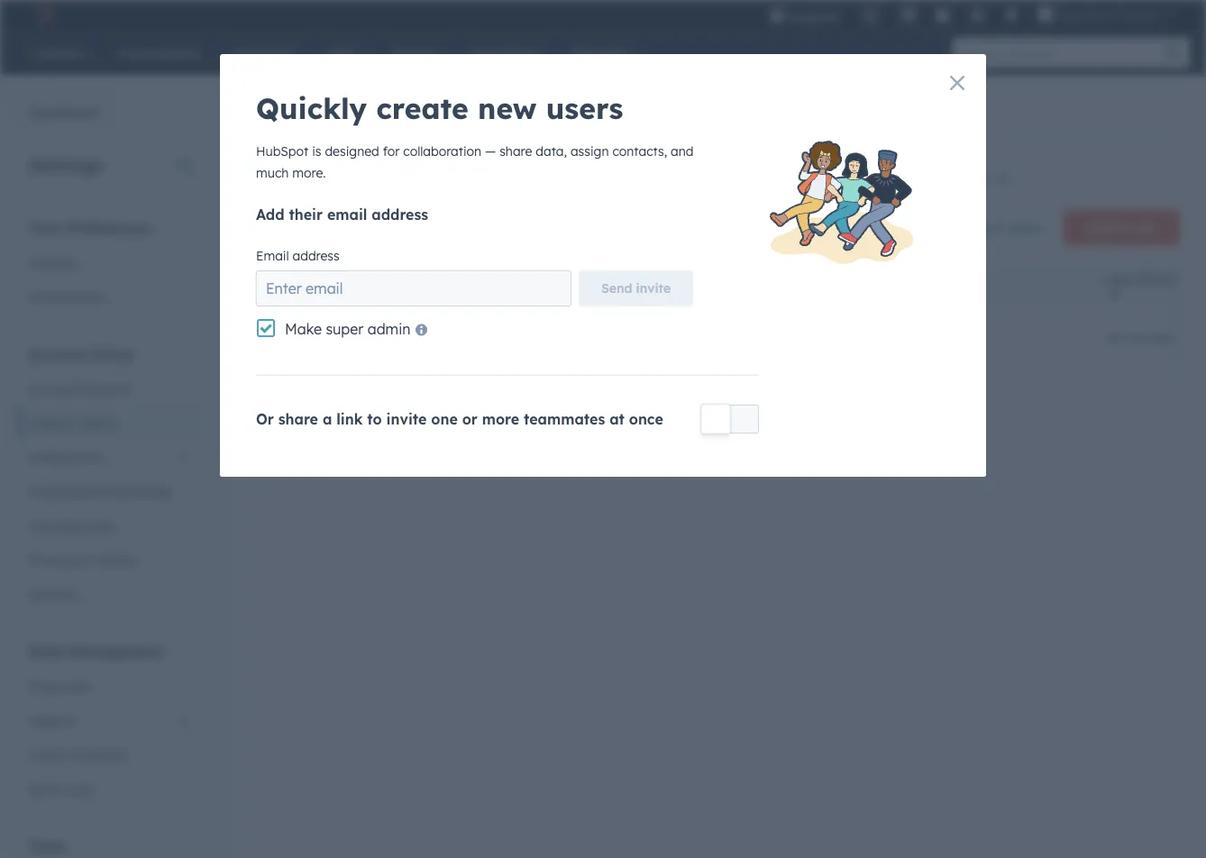 Task type: vqa. For each thing, say whether or not it's contained in the screenshot.
tracking code
yes



Task type: locate. For each thing, give the bounding box(es) containing it.
marketplace downloads
[[29, 484, 172, 500]]

schultz
[[407, 321, 453, 337]]

0 horizontal spatial export
[[87, 747, 127, 763]]

defaults
[[81, 381, 131, 397]]

create user button
[[1064, 210, 1181, 246]]

1 vertical spatial new
[[306, 171, 330, 187]]

more right learn
[[806, 171, 839, 187]]

0 horizontal spatial address
[[293, 248, 340, 264]]

general link
[[18, 246, 202, 280]]

Email address email field
[[256, 271, 572, 307]]

users inside 'link'
[[29, 415, 62, 431]]

address down their
[[293, 248, 340, 264]]

search button
[[1156, 38, 1191, 69]]

1 vertical spatial account
[[29, 381, 77, 397]]

users
[[289, 110, 322, 126], [29, 415, 62, 431]]

user inside create user button
[[1131, 220, 1158, 235]]

users up integrations
[[29, 415, 62, 431]]

user
[[435, 171, 460, 187], [884, 171, 911, 187], [1131, 220, 1158, 235]]

0 vertical spatial and
[[671, 143, 694, 159]]

create down hubspot
[[262, 171, 302, 187]]

account for account defaults
[[29, 381, 77, 397]]

1 horizontal spatial more
[[806, 171, 839, 187]]

data
[[29, 643, 64, 661]]

share left a
[[278, 410, 318, 428]]

audit logs link
[[18, 773, 202, 807]]

1 horizontal spatial users
[[289, 110, 322, 126]]

1 vertical spatial users
[[29, 415, 62, 431]]

1 horizontal spatial teams
[[373, 110, 411, 126]]

user inside "learn more about user permissions" link
[[884, 171, 911, 187]]

0 vertical spatial invite
[[636, 281, 671, 296]]

& inside 'link'
[[66, 415, 75, 431]]

invite right press to sort. "element"
[[636, 281, 671, 296]]

upgrade image
[[769, 8, 786, 24]]

0 vertical spatial new
[[478, 90, 537, 126]]

export down objects button
[[87, 747, 127, 763]]

much
[[256, 165, 289, 181]]

users for users & teams
[[29, 415, 62, 431]]

0 horizontal spatial user
[[435, 171, 460, 187]]

privacy & consent link
[[18, 543, 202, 578]]

users inside button
[[1008, 220, 1041, 235]]

link
[[337, 410, 363, 428]]

0 horizontal spatial teams
[[78, 415, 116, 431]]

permissions,
[[463, 171, 537, 187]]

invite right to at left
[[387, 410, 427, 428]]

one
[[431, 410, 458, 428]]

and
[[671, 143, 694, 159], [541, 171, 564, 187]]

export users
[[962, 220, 1041, 235]]

settings link
[[959, 0, 997, 29]]

& right import
[[75, 747, 84, 763]]

0 horizontal spatial share
[[278, 410, 318, 428]]

share right the —
[[500, 143, 532, 159]]

email
[[256, 248, 289, 264]]

create for create new users, customize user permissions, and remove users from your account.
[[262, 171, 302, 187]]

user up last active
[[1131, 220, 1158, 235]]

1 vertical spatial export
[[87, 747, 127, 763]]

export
[[962, 220, 1004, 235], [87, 747, 127, 763]]

your preferences element
[[18, 218, 202, 314]]

navigation
[[262, 96, 438, 141]]

user right about
[[884, 171, 911, 187]]

1 horizontal spatial new
[[478, 90, 537, 126]]

tara schultz image
[[1038, 6, 1055, 23]]

& for consent
[[76, 552, 85, 568]]

2 link opens in a new window image from the top
[[997, 175, 1010, 187]]

learn more about user permissions link
[[766, 170, 1013, 192]]

1 vertical spatial &
[[76, 552, 85, 568]]

1 vertical spatial users
[[615, 171, 646, 187]]

1 vertical spatial address
[[293, 248, 340, 264]]

objects
[[29, 713, 74, 729]]

privacy
[[29, 552, 73, 568]]

apoptosis
[[1058, 7, 1113, 22]]

0 vertical spatial export
[[962, 220, 1004, 235]]

security link
[[18, 578, 202, 612]]

create up last
[[1086, 220, 1128, 235]]

24 minutes ago
[[1107, 329, 1199, 345]]

new up the —
[[478, 90, 537, 126]]

2 account from the top
[[29, 381, 77, 397]]

dashboard link
[[0, 96, 111, 131]]

0 vertical spatial create
[[262, 171, 302, 187]]

2 horizontal spatial user
[[1131, 220, 1158, 235]]

account
[[29, 345, 87, 363], [29, 381, 77, 397]]

new inside quickly create new users dialog
[[478, 90, 537, 126]]

0 vertical spatial more
[[806, 171, 839, 187]]

share inside hubspot is designed for collaboration — share data, assign contacts, and much more.
[[500, 143, 532, 159]]

at
[[610, 410, 625, 428]]

help image
[[936, 8, 952, 24]]

or share a link to invite one or more teammates at once
[[256, 410, 664, 428]]

export down permissions
[[962, 220, 1004, 235]]

contacts,
[[613, 143, 668, 159]]

marketplaces button
[[890, 0, 928, 29]]

0 vertical spatial teams
[[373, 110, 411, 126]]

team
[[588, 279, 618, 293]]

2 vertical spatial users
[[1008, 220, 1041, 235]]

1 horizontal spatial and
[[671, 143, 694, 159]]

account up users & teams
[[29, 381, 77, 397]]

invite
[[636, 281, 671, 296], [387, 410, 427, 428]]

& right privacy on the left of the page
[[76, 552, 85, 568]]

0 horizontal spatial users
[[29, 415, 62, 431]]

tarashultz49@gmail.com
[[375, 338, 502, 352]]

account up account defaults
[[29, 345, 87, 363]]

teams down defaults
[[78, 415, 116, 431]]

quickly create new users dialog
[[220, 54, 987, 477]]

0 vertical spatial address
[[372, 206, 429, 224]]

0 vertical spatial users
[[546, 90, 624, 126]]

users,
[[333, 171, 368, 187]]

1 account from the top
[[29, 345, 87, 363]]

—
[[485, 143, 496, 159]]

& inside data management element
[[75, 747, 84, 763]]

account setup element
[[18, 344, 202, 612]]

1 horizontal spatial create
[[1086, 220, 1128, 235]]

0 vertical spatial share
[[500, 143, 532, 159]]

0 vertical spatial &
[[66, 415, 75, 431]]

invite inside button
[[636, 281, 671, 296]]

menu
[[759, 0, 1185, 36]]

2 vertical spatial &
[[75, 747, 84, 763]]

management
[[69, 643, 164, 661]]

consent
[[89, 552, 137, 568]]

more
[[806, 171, 839, 187], [482, 410, 520, 428]]

new down is
[[306, 171, 330, 187]]

address
[[372, 206, 429, 224], [293, 248, 340, 264]]

more inside quickly create new users dialog
[[482, 410, 520, 428]]

code
[[83, 518, 114, 534]]

users inside dialog
[[546, 90, 624, 126]]

last active button
[[1096, 264, 1207, 304]]

user down collaboration
[[435, 171, 460, 187]]

& up integrations
[[66, 415, 75, 431]]

1 horizontal spatial user
[[884, 171, 911, 187]]

&
[[66, 415, 75, 431], [76, 552, 85, 568], [75, 747, 84, 763]]

1 link opens in a new window image from the top
[[997, 170, 1010, 192]]

address down customize
[[372, 206, 429, 224]]

link opens in a new window image
[[997, 170, 1010, 192], [997, 175, 1010, 187]]

to
[[367, 410, 382, 428]]

0 horizontal spatial more
[[482, 410, 520, 428]]

notifications link
[[18, 280, 202, 314]]

1 horizontal spatial share
[[500, 143, 532, 159]]

quickly create new users
[[256, 90, 624, 126]]

assign
[[571, 143, 609, 159]]

tara schultz link
[[375, 321, 566, 337]]

press to sort. element
[[624, 278, 631, 294]]

Search HubSpot search field
[[953, 38, 1174, 69]]

1 vertical spatial more
[[482, 410, 520, 428]]

more right or
[[482, 410, 520, 428]]

1 vertical spatial create
[[1086, 220, 1128, 235]]

0 vertical spatial users
[[289, 110, 322, 126]]

export inside button
[[962, 220, 1004, 235]]

0 horizontal spatial and
[[541, 171, 564, 187]]

teams up for
[[373, 110, 411, 126]]

25
[[685, 395, 699, 411]]

1 horizontal spatial export
[[962, 220, 1004, 235]]

notifications image
[[1004, 8, 1020, 24]]

1 horizontal spatial invite
[[636, 281, 671, 296]]

1 vertical spatial teams
[[78, 415, 116, 431]]

tools
[[29, 837, 66, 855]]

once
[[629, 410, 664, 428]]

about
[[843, 171, 880, 187]]

1 vertical spatial share
[[278, 410, 318, 428]]

add their email address
[[256, 206, 429, 224]]

1 vertical spatial invite
[[387, 410, 427, 428]]

and down data,
[[541, 171, 564, 187]]

email address
[[256, 248, 340, 264]]

notifications
[[29, 289, 106, 305]]

users up is
[[289, 110, 322, 126]]

& for teams
[[66, 415, 75, 431]]

0 vertical spatial account
[[29, 345, 87, 363]]

designed
[[325, 143, 379, 159]]

users & teams link
[[18, 406, 202, 441]]

users inside navigation
[[289, 110, 322, 126]]

teams
[[373, 110, 411, 126], [78, 415, 116, 431]]

0 horizontal spatial create
[[262, 171, 302, 187]]

data management
[[29, 643, 164, 661]]

create inside button
[[1086, 220, 1128, 235]]

and up your on the top right of the page
[[671, 143, 694, 159]]

calling icon button
[[855, 2, 886, 28]]

more.
[[292, 165, 326, 181]]

teams inside users & teams 'link'
[[78, 415, 116, 431]]



Task type: describe. For each thing, give the bounding box(es) containing it.
calling icon image
[[862, 9, 879, 25]]

name
[[336, 279, 368, 293]]

menu containing apoptosis studios
[[759, 0, 1185, 36]]

close image
[[951, 76, 965, 90]]

or
[[256, 410, 274, 428]]

data management element
[[18, 642, 202, 807]]

create for create user
[[1086, 220, 1128, 235]]

more inside "learn more about user permissions" link
[[806, 171, 839, 187]]

press to sort. image
[[624, 278, 631, 291]]

hubspot
[[256, 143, 309, 159]]

dashboard
[[30, 105, 100, 120]]

import & export link
[[18, 738, 202, 773]]

1 horizontal spatial address
[[372, 206, 429, 224]]

& for export
[[75, 747, 84, 763]]

your
[[682, 171, 708, 187]]

name button
[[325, 264, 577, 304]]

send invite
[[602, 281, 671, 296]]

notifications button
[[997, 0, 1028, 29]]

send invite button
[[579, 271, 694, 307]]

hubspot is designed for collaboration — share data, assign contacts, and much more.
[[256, 143, 694, 181]]

logs
[[64, 782, 92, 797]]

per
[[703, 395, 724, 411]]

marketplace downloads link
[[18, 475, 202, 509]]

users for users
[[289, 110, 322, 126]]

permissions
[[915, 171, 990, 187]]

search image
[[1165, 45, 1182, 61]]

integrations button
[[18, 441, 202, 475]]

0 horizontal spatial invite
[[387, 410, 427, 428]]

quickly
[[256, 90, 367, 126]]

help button
[[928, 0, 959, 29]]

add
[[256, 206, 285, 224]]

tracking code link
[[18, 509, 202, 543]]

teammates
[[524, 410, 605, 428]]

super
[[326, 320, 364, 338]]

1 vertical spatial and
[[541, 171, 564, 187]]

last
[[1107, 272, 1134, 286]]

tara
[[375, 321, 404, 337]]

Search search field
[[262, 210, 497, 246]]

last active
[[1107, 272, 1178, 286]]

make super admin
[[285, 320, 411, 338]]

your
[[29, 219, 62, 237]]

general
[[29, 255, 75, 271]]

remove
[[567, 171, 611, 187]]

users link
[[263, 97, 347, 140]]

tracking code
[[29, 518, 114, 534]]

teams inside teams link
[[373, 110, 411, 126]]

25 per page
[[685, 395, 760, 411]]

tracking
[[29, 518, 79, 534]]

collaboration
[[403, 143, 482, 159]]

settings
[[29, 154, 102, 176]]

account for account setup
[[29, 345, 87, 363]]

make
[[285, 320, 322, 338]]

email
[[327, 206, 367, 224]]

send
[[602, 281, 633, 296]]

studios
[[1117, 7, 1158, 22]]

account.
[[712, 171, 763, 187]]

account defaults link
[[18, 372, 202, 406]]

security
[[29, 587, 77, 602]]

page
[[728, 395, 760, 411]]

objects button
[[18, 704, 202, 738]]

from
[[650, 171, 678, 187]]

navigation containing users
[[262, 96, 438, 141]]

export inside data management element
[[87, 747, 127, 763]]

a
[[323, 410, 332, 428]]

users & teams
[[29, 415, 116, 431]]

hubspot image
[[32, 4, 54, 25]]

25 per page button
[[673, 386, 784, 422]]

audit
[[29, 782, 60, 797]]

0 horizontal spatial new
[[306, 171, 330, 187]]

learn
[[766, 171, 803, 187]]

settings image
[[970, 8, 986, 24]]

minutes
[[1125, 329, 1172, 345]]

integrations
[[29, 450, 103, 465]]

privacy & consent
[[29, 552, 137, 568]]

import & export
[[29, 747, 127, 763]]

create
[[376, 90, 469, 126]]

for
[[383, 143, 400, 159]]

upgrade
[[789, 9, 840, 23]]

tara schultz tarashultz49@gmail.com
[[375, 321, 502, 352]]

link opens in a new window image inside "learn more about user permissions" link
[[997, 175, 1010, 187]]

learn more about user permissions
[[766, 171, 994, 187]]

active
[[1137, 272, 1178, 286]]

or
[[462, 410, 478, 428]]

their
[[289, 206, 323, 224]]

create new users, customize user permissions, and remove users from your account.
[[262, 171, 766, 187]]

properties link
[[18, 670, 202, 704]]

apoptosis studios button
[[1028, 0, 1185, 29]]

marketplaces image
[[901, 8, 917, 24]]

hubspot link
[[22, 4, 68, 25]]

audit logs
[[29, 782, 92, 797]]

downloads
[[106, 484, 172, 500]]

customize
[[371, 171, 431, 187]]

and inside hubspot is designed for collaboration — share data, assign contacts, and much more.
[[671, 143, 694, 159]]

data,
[[536, 143, 567, 159]]



